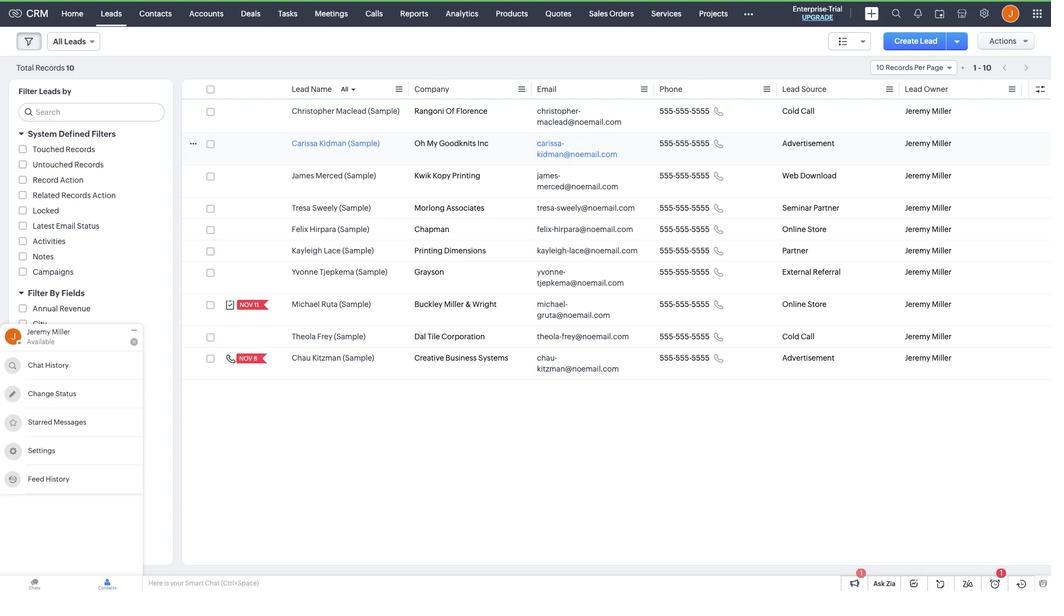Task type: locate. For each thing, give the bounding box(es) containing it.
1 horizontal spatial all
[[341, 86, 349, 93]]

signals image
[[915, 9, 922, 18]]

lead
[[920, 37, 938, 45], [292, 85, 309, 94], [783, 85, 800, 94], [905, 85, 923, 94], [33, 565, 50, 574]]

printing
[[452, 171, 481, 180], [415, 246, 443, 255]]

merced@noemail.com
[[537, 182, 619, 191]]

2 horizontal spatial 1
[[1000, 569, 1003, 578]]

jeremy miller for felix-hirpara@noemail.com
[[905, 225, 952, 234]]

grayson
[[415, 268, 444, 277]]

555-555-5555 for kayleigh-lace@noemail.com
[[660, 246, 710, 255]]

2 advertisement from the top
[[783, 354, 835, 363]]

2 horizontal spatial 10
[[983, 63, 992, 72]]

555-555-5555 for carissa- kidman@noemail.com
[[660, 139, 710, 148]]

(sample) for michael ruta (sample)
[[339, 300, 371, 309]]

lead down the 10 records per page field
[[905, 85, 923, 94]]

online for michael- gruta@noemail.com
[[783, 300, 806, 309]]

555-555-5555 for james- merced@noemail.com
[[660, 171, 710, 180]]

email
[[537, 85, 557, 94], [56, 222, 75, 231], [33, 442, 52, 451], [33, 458, 52, 467]]

0 vertical spatial all
[[53, 37, 63, 46]]

10 5555 from the top
[[692, 354, 710, 363]]

partner right seminar
[[814, 204, 840, 212]]

1 online store from the top
[[783, 225, 827, 234]]

1 vertical spatial action
[[92, 191, 116, 200]]

0 vertical spatial leads
[[101, 9, 122, 18]]

lead right create
[[920, 37, 938, 45]]

1 horizontal spatial company
[[415, 85, 449, 94]]

2 call from the top
[[801, 332, 815, 341]]

store for michael- gruta@noemail.com
[[808, 300, 827, 309]]

contacts
[[139, 9, 172, 18]]

settings
[[28, 447, 55, 455]]

1 vertical spatial filter
[[28, 289, 48, 298]]

morlong
[[415, 204, 445, 212]]

create lead
[[895, 37, 938, 45]]

michael-
[[537, 300, 568, 309]]

leads inside field
[[64, 37, 86, 46]]

2 converted from the top
[[33, 366, 71, 375]]

1 vertical spatial company
[[33, 335, 68, 344]]

(sample) right frey
[[334, 332, 366, 341]]

2 created from the top
[[33, 427, 61, 436]]

partner up 'external' at the right top of page
[[783, 246, 809, 255]]

kayleigh lace (sample) link
[[292, 245, 374, 256]]

(sample) for theola frey (sample)
[[334, 332, 366, 341]]

ask zia
[[874, 580, 896, 588]]

1 555-555-5555 from the top
[[660, 107, 710, 116]]

profile element
[[996, 0, 1026, 27]]

history up first name
[[46, 475, 69, 484]]

555-555-5555 for michael- gruta@noemail.com
[[660, 300, 710, 309]]

advertisement for carissa- kidman@noemail.com
[[783, 139, 835, 148]]

10 up "by"
[[66, 64, 74, 72]]

navigation
[[997, 60, 1035, 76]]

owner
[[924, 85, 948, 94]]

1 cold from the top
[[783, 107, 800, 116]]

1 vertical spatial advertisement
[[783, 354, 835, 363]]

upgrade
[[802, 14, 834, 21]]

notes
[[33, 252, 54, 261]]

5555 for chau- kitzman@noemail.com
[[692, 354, 710, 363]]

2 store from the top
[[808, 300, 827, 309]]

systems
[[479, 354, 509, 363]]

0 horizontal spatial status
[[55, 390, 76, 398]]

1 vertical spatial lead name
[[33, 565, 73, 574]]

records down touched records
[[74, 160, 104, 169]]

create lead button
[[884, 32, 949, 50]]

7 5555 from the top
[[692, 268, 710, 277]]

records down the defined
[[66, 145, 95, 154]]

james- merced@noemail.com link
[[537, 170, 638, 192]]

records for 10
[[886, 64, 913, 72]]

printing up grayson
[[415, 246, 443, 255]]

history down 'converted account'
[[45, 361, 69, 369]]

buckley
[[415, 300, 443, 309]]

1 horizontal spatial action
[[92, 191, 116, 200]]

untouched records
[[33, 160, 104, 169]]

records down record action
[[61, 191, 91, 200]]

by up time
[[63, 412, 72, 421]]

1 advertisement from the top
[[783, 139, 835, 148]]

records left per
[[886, 64, 913, 72]]

jeremy for michael- gruta@noemail.com
[[905, 300, 931, 309]]

1 vertical spatial cold call
[[783, 332, 815, 341]]

1 vertical spatial online
[[783, 300, 806, 309]]

2 vertical spatial converted
[[33, 381, 71, 390]]

yvonne- tjepkema@noemail.com link
[[537, 267, 638, 289]]

by for filter
[[50, 289, 60, 298]]

tresa-sweely@noemail.com
[[537, 204, 635, 212]]

8 5555 from the top
[[692, 300, 710, 309]]

felix-hirpara@noemail.com
[[537, 225, 633, 234]]

online down seminar
[[783, 225, 806, 234]]

1 vertical spatial store
[[808, 300, 827, 309]]

kitzman
[[312, 354, 341, 363]]

3 5555 from the top
[[692, 171, 710, 180]]

jeremy for chau- kitzman@noemail.com
[[905, 354, 931, 363]]

jeremy miller for yvonne- tjepkema@noemail.com
[[905, 268, 952, 277]]

0 horizontal spatial partner
[[783, 246, 809, 255]]

3 converted from the top
[[33, 381, 71, 390]]

merced
[[316, 171, 343, 180]]

converted contact
[[33, 366, 101, 375]]

web
[[783, 171, 799, 180]]

1 horizontal spatial status
[[77, 222, 100, 231]]

5555 for yvonne- tjepkema@noemail.com
[[692, 268, 710, 277]]

all up christopher maclead (sample)
[[341, 86, 349, 93]]

1 vertical spatial cold
[[783, 332, 800, 341]]

1 horizontal spatial by
[[63, 412, 72, 421]]

leads left "by"
[[39, 87, 61, 96]]

(sample) right 'lace'
[[342, 246, 374, 255]]

Search Contacts text field
[[15, 352, 129, 369]]

latest email status
[[33, 222, 100, 231]]

1 vertical spatial created
[[33, 427, 61, 436]]

5555 for kayleigh-lace@noemail.com
[[692, 246, 710, 255]]

converted up chat history
[[33, 350, 71, 359]]

1 horizontal spatial lead name
[[292, 85, 332, 94]]

0 horizontal spatial by
[[50, 289, 60, 298]]

printing right kopy at the left of the page
[[452, 171, 481, 180]]

2 online from the top
[[783, 300, 806, 309]]

nov 8 link
[[237, 354, 258, 364]]

0 vertical spatial cold call
[[783, 107, 815, 116]]

name up christopher
[[311, 85, 332, 94]]

0 vertical spatial action
[[60, 176, 84, 185]]

records for touched
[[66, 145, 95, 154]]

10 right -
[[983, 63, 992, 72]]

10 for total records 10
[[66, 64, 74, 72]]

0 vertical spatial advertisement
[[783, 139, 835, 148]]

hirpara@noemail.com
[[554, 225, 633, 234]]

(sample)
[[368, 107, 400, 116], [348, 139, 380, 148], [344, 171, 376, 180], [339, 204, 371, 212], [338, 225, 369, 234], [342, 246, 374, 255], [356, 268, 388, 277], [339, 300, 371, 309], [334, 332, 366, 341], [343, 354, 374, 363]]

status down converted contact
[[55, 390, 76, 398]]

locked
[[33, 206, 59, 215]]

converted for converted contact
[[33, 366, 71, 375]]

theola-frey@noemail.com link
[[537, 331, 629, 342]]

1 - 10
[[974, 63, 992, 72]]

filter for filter leads by
[[19, 87, 37, 96]]

2 cold call from the top
[[783, 332, 815, 341]]

of
[[446, 107, 455, 116]]

2 cold from the top
[[783, 332, 800, 341]]

records up filter leads by
[[35, 63, 65, 72]]

filter up annual
[[28, 289, 48, 298]]

1 horizontal spatial 1
[[974, 63, 977, 72]]

1 online from the top
[[783, 225, 806, 234]]

10 555-555-5555 from the top
[[660, 354, 710, 363]]

by up annual revenue
[[50, 289, 60, 298]]

tresa sweely (sample) link
[[292, 203, 371, 214]]

1 cold call from the top
[[783, 107, 815, 116]]

online store
[[783, 225, 827, 234], [783, 300, 827, 309]]

cold call for christopher- maclead@noemail.com
[[783, 107, 815, 116]]

partner
[[814, 204, 840, 212], [783, 246, 809, 255]]

records inside the 10 records per page field
[[886, 64, 913, 72]]

jeremy miller for james- merced@noemail.com
[[905, 171, 952, 180]]

action up related records action
[[60, 176, 84, 185]]

jeremy miller for michael- gruta@noemail.com
[[905, 300, 952, 309]]

3 555-555-5555 from the top
[[660, 171, 710, 180]]

miller
[[932, 107, 952, 116], [932, 139, 952, 148], [932, 171, 952, 180], [932, 204, 952, 212], [932, 225, 952, 234], [932, 246, 952, 255], [932, 268, 952, 277], [444, 300, 464, 309], [932, 300, 952, 309], [52, 328, 70, 336], [932, 332, 952, 341], [932, 354, 952, 363]]

sweely
[[312, 204, 338, 212]]

1 vertical spatial partner
[[783, 246, 809, 255]]

chat down available
[[28, 361, 44, 369]]

related
[[33, 191, 60, 200]]

felix
[[292, 225, 308, 234]]

0 vertical spatial online store
[[783, 225, 827, 234]]

store down 'external referral'
[[808, 300, 827, 309]]

michael- gruta@noemail.com link
[[537, 299, 638, 321]]

7 555-555-5555 from the top
[[660, 268, 710, 277]]

0 horizontal spatial leads
[[39, 87, 61, 96]]

None field
[[829, 32, 871, 50]]

online down 'external' at the right top of page
[[783, 300, 806, 309]]

0 vertical spatial status
[[77, 222, 100, 231]]

search image
[[892, 9, 901, 18]]

0 vertical spatial online
[[783, 225, 806, 234]]

create menu image
[[865, 7, 879, 20]]

filter down "total"
[[19, 87, 37, 96]]

online store down seminar partner
[[783, 225, 827, 234]]

(sample) right kitzman
[[343, 354, 374, 363]]

signals element
[[908, 0, 929, 27]]

1 created from the top
[[33, 412, 61, 421]]

1 horizontal spatial leads
[[64, 37, 86, 46]]

1 5555 from the top
[[692, 107, 710, 116]]

0 vertical spatial created
[[33, 412, 61, 421]]

0 vertical spatial store
[[808, 225, 827, 234]]

1 store from the top
[[808, 225, 827, 234]]

felix hirpara (sample)
[[292, 225, 369, 234]]

jeremy miller for theola-frey@noemail.com
[[905, 332, 952, 341]]

555-555-5555 for tresa-sweely@noemail.com
[[660, 204, 710, 212]]

store
[[808, 225, 827, 234], [808, 300, 827, 309]]

chats image
[[0, 576, 69, 591]]

fields
[[61, 289, 85, 298]]

0 vertical spatial chat
[[28, 361, 44, 369]]

1 converted from the top
[[33, 350, 71, 359]]

all inside the all leads field
[[53, 37, 63, 46]]

1 call from the top
[[801, 107, 815, 116]]

1 horizontal spatial 10
[[877, 64, 884, 72]]

company down city
[[33, 335, 68, 344]]

filter inside dropdown button
[[28, 289, 48, 298]]

nov 11
[[240, 302, 259, 308]]

5555 for tresa-sweely@noemail.com
[[692, 204, 710, 212]]

store down seminar partner
[[808, 225, 827, 234]]

page
[[927, 64, 944, 72]]

by inside dropdown button
[[50, 289, 60, 298]]

my
[[427, 139, 438, 148]]

5 555-555-5555 from the top
[[660, 225, 710, 234]]

0 vertical spatial cold
[[783, 107, 800, 116]]

(sample) right maclead
[[368, 107, 400, 116]]

jeremy miller for christopher- maclead@noemail.com
[[905, 107, 952, 116]]

nov left 11
[[240, 302, 253, 308]]

converted up converted deal
[[33, 366, 71, 375]]

1 vertical spatial online store
[[783, 300, 827, 309]]

advertisement
[[783, 139, 835, 148], [783, 354, 835, 363]]

goodknits
[[439, 139, 476, 148]]

(sample) right merced
[[344, 171, 376, 180]]

james- merced@noemail.com
[[537, 171, 619, 191]]

(sample) right tjepkema
[[356, 268, 388, 277]]

8 555-555-5555 from the top
[[660, 300, 710, 309]]

miller for christopher- maclead@noemail.com
[[932, 107, 952, 116]]

james merced (sample) link
[[292, 170, 376, 181]]

555-555-5555 for felix-hirpara@noemail.com
[[660, 225, 710, 234]]

referral
[[813, 268, 841, 277]]

0 vertical spatial history
[[45, 361, 69, 369]]

10 inside total records 10
[[66, 64, 74, 72]]

chat right smart
[[205, 580, 220, 588]]

2 5555 from the top
[[692, 139, 710, 148]]

0 horizontal spatial company
[[33, 335, 68, 344]]

1 vertical spatial nov
[[239, 355, 252, 362]]

james-
[[537, 171, 561, 180]]

search element
[[886, 0, 908, 27]]

created
[[33, 412, 61, 421], [33, 427, 61, 436]]

0 vertical spatial by
[[50, 289, 60, 298]]

0 vertical spatial partner
[[814, 204, 840, 212]]

row group containing christopher maclead (sample)
[[182, 101, 1051, 380]]

name
[[311, 85, 332, 94], [50, 488, 71, 497], [52, 565, 73, 574]]

4 555-555-5555 from the top
[[660, 204, 710, 212]]

filters
[[92, 129, 116, 139]]

system
[[28, 129, 57, 139]]

yvonne- tjepkema@noemail.com
[[537, 268, 624, 288]]

available
[[27, 338, 55, 346]]

(sample) right kidman
[[348, 139, 380, 148]]

1 vertical spatial converted
[[33, 366, 71, 375]]

converted up country on the left bottom of page
[[33, 381, 71, 390]]

1 vertical spatial history
[[46, 475, 69, 484]]

row group
[[182, 101, 1051, 380]]

fax
[[33, 473, 45, 482]]

(sample) for yvonne tjepkema (sample)
[[356, 268, 388, 277]]

crm link
[[9, 8, 49, 19]]

555-555-5555 for yvonne- tjepkema@noemail.com
[[660, 268, 710, 277]]

status down related records action
[[77, 222, 100, 231]]

converted for converted account
[[33, 350, 71, 359]]

filter leads by
[[19, 87, 71, 96]]

0 vertical spatial filter
[[19, 87, 37, 96]]

555-555-5555 for chau- kitzman@noemail.com
[[660, 354, 710, 363]]

0 vertical spatial nov
[[240, 302, 253, 308]]

0 horizontal spatial printing
[[415, 246, 443, 255]]

leads right home at the left top
[[101, 9, 122, 18]]

1 horizontal spatial partner
[[814, 204, 840, 212]]

10 Records Per Page field
[[871, 60, 958, 75]]

6 5555 from the top
[[692, 246, 710, 255]]

9 555-555-5555 from the top
[[660, 332, 710, 341]]

touched
[[33, 145, 64, 154]]

zia
[[887, 580, 896, 588]]

converted deal
[[33, 381, 88, 390]]

(sample) right sweely
[[339, 204, 371, 212]]

1 vertical spatial leads
[[64, 37, 86, 46]]

jeremy for carissa- kidman@noemail.com
[[905, 139, 931, 148]]

lead name up christopher
[[292, 85, 332, 94]]

555-555-5555 for theola-frey@noemail.com
[[660, 332, 710, 341]]

services link
[[643, 0, 691, 27]]

miller for tresa-sweely@noemail.com
[[932, 204, 952, 212]]

2 555-555-5555 from the top
[[660, 139, 710, 148]]

home
[[62, 9, 83, 18]]

deals
[[241, 9, 261, 18]]

leads down home link
[[64, 37, 86, 46]]

filter for filter by fields
[[28, 289, 48, 298]]

lead name up the chats image
[[33, 565, 73, 574]]

2 online store from the top
[[783, 300, 827, 309]]

all up total records 10
[[53, 37, 63, 46]]

nov left 8
[[239, 355, 252, 362]]

oh
[[415, 139, 425, 148]]

feed history
[[28, 475, 69, 484]]

1 vertical spatial call
[[801, 332, 815, 341]]

hirpara
[[310, 225, 336, 234]]

(sample) up kayleigh lace (sample)
[[338, 225, 369, 234]]

online store for felix-hirpara@noemail.com
[[783, 225, 827, 234]]

1 vertical spatial by
[[63, 412, 72, 421]]

0 vertical spatial converted
[[33, 350, 71, 359]]

city
[[33, 320, 47, 329]]

0 horizontal spatial 10
[[66, 64, 74, 72]]

yvonne tjepkema (sample) link
[[292, 267, 388, 278]]

florence
[[456, 107, 488, 116]]

advertisement for chau- kitzman@noemail.com
[[783, 354, 835, 363]]

6 555-555-5555 from the top
[[660, 246, 710, 255]]

4 5555 from the top
[[692, 204, 710, 212]]

0 horizontal spatial action
[[60, 176, 84, 185]]

history for chat history
[[45, 361, 69, 369]]

profile image
[[1002, 5, 1020, 22]]

action down untouched records
[[92, 191, 116, 200]]

inc
[[478, 139, 489, 148]]

10 left per
[[877, 64, 884, 72]]

create menu element
[[859, 0, 886, 27]]

company up rangoni
[[415, 85, 449, 94]]

country
[[33, 396, 62, 405]]

online for felix-hirpara@noemail.com
[[783, 225, 806, 234]]

yvonne-
[[537, 268, 566, 277]]

records for untouched
[[74, 160, 104, 169]]

2 vertical spatial leads
[[39, 87, 61, 96]]

name up the chats image
[[52, 565, 73, 574]]

0 vertical spatial printing
[[452, 171, 481, 180]]

business
[[446, 354, 477, 363]]

555-
[[660, 107, 676, 116], [676, 107, 692, 116], [660, 139, 676, 148], [676, 139, 692, 148], [660, 171, 676, 180], [676, 171, 692, 180], [660, 204, 676, 212], [676, 204, 692, 212], [660, 225, 676, 234], [676, 225, 692, 234], [660, 246, 676, 255], [676, 246, 692, 255], [660, 268, 676, 277], [676, 268, 692, 277], [660, 300, 676, 309], [676, 300, 692, 309], [660, 332, 676, 341], [676, 332, 692, 341], [660, 354, 676, 363], [676, 354, 692, 363]]

christopher maclead (sample)
[[292, 107, 400, 116]]

created for created by
[[33, 412, 61, 421]]

miller for theola-frey@noemail.com
[[932, 332, 952, 341]]

defined
[[59, 129, 90, 139]]

online store down 'external referral'
[[783, 300, 827, 309]]

1 horizontal spatial chat
[[205, 580, 220, 588]]

created down country on the left bottom of page
[[33, 412, 61, 421]]

9 5555 from the top
[[692, 332, 710, 341]]

1 vertical spatial all
[[341, 86, 349, 93]]

leads
[[101, 9, 122, 18], [64, 37, 86, 46], [39, 87, 61, 96]]

created down starred
[[33, 427, 61, 436]]

miller for michael- gruta@noemail.com
[[932, 300, 952, 309]]

1 vertical spatial status
[[55, 390, 76, 398]]

5 5555 from the top
[[692, 225, 710, 234]]

(sample) right the ruta
[[339, 300, 371, 309]]

miller for kayleigh-lace@noemail.com
[[932, 246, 952, 255]]

analytics
[[446, 9, 479, 18]]

miller for yvonne- tjepkema@noemail.com
[[932, 268, 952, 277]]

0 horizontal spatial all
[[53, 37, 63, 46]]

kayleigh
[[292, 246, 322, 255]]

0 vertical spatial call
[[801, 107, 815, 116]]

2 horizontal spatial leads
[[101, 9, 122, 18]]

name down feed history
[[50, 488, 71, 497]]



Task type: vqa. For each thing, say whether or not it's contained in the screenshot.
tyler
no



Task type: describe. For each thing, give the bounding box(es) containing it.
reports link
[[392, 0, 437, 27]]

kitzman@noemail.com
[[537, 365, 619, 373]]

accounts
[[189, 9, 224, 18]]

email up christopher- at right
[[537, 85, 557, 94]]

smart
[[185, 580, 204, 588]]

felix hirpara (sample) link
[[292, 224, 369, 235]]

nov for michael
[[240, 302, 253, 308]]

annual
[[33, 304, 58, 313]]

jeremy for christopher- maclead@noemail.com
[[905, 107, 931, 116]]

tresa sweely (sample)
[[292, 204, 371, 212]]

yvonne
[[292, 268, 318, 277]]

0 vertical spatial name
[[311, 85, 332, 94]]

5555 for carissa- kidman@noemail.com
[[692, 139, 710, 148]]

dal
[[415, 332, 426, 341]]

0 horizontal spatial lead name
[[33, 565, 73, 574]]

(sample) for christopher maclead (sample)
[[368, 107, 400, 116]]

leads for all leads
[[64, 37, 86, 46]]

messages
[[54, 418, 86, 426]]

lead up christopher
[[292, 85, 309, 94]]

tjepkema
[[320, 268, 354, 277]]

by
[[62, 87, 71, 96]]

10 inside field
[[877, 64, 884, 72]]

history for feed history
[[46, 475, 69, 484]]

(sample) for james merced (sample)
[[344, 171, 376, 180]]

change
[[28, 390, 54, 398]]

0 vertical spatial company
[[415, 85, 449, 94]]

out
[[69, 458, 83, 467]]

store for felix-hirpara@noemail.com
[[808, 225, 827, 234]]

555-555-5555 for christopher- maclead@noemail.com
[[660, 107, 710, 116]]

All Leads field
[[47, 32, 100, 51]]

0 horizontal spatial 1
[[860, 570, 863, 577]]

campaigns
[[33, 268, 74, 277]]

jeremy for felix-hirpara@noemail.com
[[905, 225, 931, 234]]

services
[[652, 9, 682, 18]]

created by
[[33, 412, 72, 421]]

felix-hirpara@noemail.com link
[[537, 224, 633, 235]]

dal tile corporation
[[415, 332, 485, 341]]

(sample) for tresa sweely (sample)
[[339, 204, 371, 212]]

meetings link
[[306, 0, 357, 27]]

starred
[[28, 418, 52, 426]]

meetings
[[315, 9, 348, 18]]

kwik kopy printing
[[415, 171, 481, 180]]

jeremy miller for tresa-sweely@noemail.com
[[905, 204, 952, 212]]

(sample) for kayleigh lace (sample)
[[342, 246, 374, 255]]

email down settings
[[33, 458, 52, 467]]

calendar image
[[935, 9, 945, 18]]

1 vertical spatial name
[[50, 488, 71, 497]]

record
[[33, 176, 58, 185]]

8
[[254, 355, 257, 362]]

chau- kitzman@noemail.com
[[537, 354, 619, 373]]

theola-
[[537, 332, 562, 341]]

jeremy miller for carissa- kidman@noemail.com
[[905, 139, 952, 148]]

associates
[[446, 204, 485, 212]]

miller for chau- kitzman@noemail.com
[[932, 354, 952, 363]]

jeremy miller for chau- kitzman@noemail.com
[[905, 354, 952, 363]]

christopher maclead (sample) link
[[292, 106, 400, 117]]

chapman
[[415, 225, 450, 234]]

morlong associates
[[415, 204, 485, 212]]

theola frey (sample) link
[[292, 331, 366, 342]]

5555 for james- merced@noemail.com
[[692, 171, 710, 180]]

orders
[[610, 9, 634, 18]]

home link
[[53, 0, 92, 27]]

lead up the chats image
[[33, 565, 50, 574]]

email opt out
[[33, 458, 83, 467]]

Search text field
[[19, 104, 164, 121]]

cold call for theola-frey@noemail.com
[[783, 332, 815, 341]]

filter by fields button
[[9, 284, 173, 303]]

system defined filters button
[[9, 124, 173, 143]]

records for related
[[61, 191, 91, 200]]

5555 for michael- gruta@noemail.com
[[692, 300, 710, 309]]

download
[[800, 171, 837, 180]]

online store for michael- gruta@noemail.com
[[783, 300, 827, 309]]

printing dimensions
[[415, 246, 486, 255]]

kayleigh lace (sample)
[[292, 246, 374, 255]]

cold for theola-frey@noemail.com
[[783, 332, 800, 341]]

0 horizontal spatial chat
[[28, 361, 44, 369]]

chau kitzman (sample) link
[[292, 353, 374, 364]]

nov for chau
[[239, 355, 252, 362]]

leads for filter leads by
[[39, 87, 61, 96]]

call for theola-frey@noemail.com
[[801, 332, 815, 341]]

quotes
[[546, 9, 572, 18]]

10 for 1 - 10
[[983, 63, 992, 72]]

all for all leads
[[53, 37, 63, 46]]

rangoni of florence
[[415, 107, 488, 116]]

deal
[[72, 381, 88, 390]]

all leads
[[53, 37, 86, 46]]

email right latest
[[56, 222, 75, 231]]

kayleigh-
[[537, 246, 569, 255]]

size image
[[839, 37, 848, 47]]

christopher-
[[537, 107, 581, 116]]

filter by fields
[[28, 289, 85, 298]]

(sample) for chau kitzman (sample)
[[343, 354, 374, 363]]

jeremy for james- merced@noemail.com
[[905, 171, 931, 180]]

5555 for felix-hirpara@noemail.com
[[692, 225, 710, 234]]

cold for christopher- maclead@noemail.com
[[783, 107, 800, 116]]

change status
[[28, 390, 76, 398]]

total
[[16, 63, 34, 72]]

jeremy for kayleigh-lace@noemail.com
[[905, 246, 931, 255]]

analytics link
[[437, 0, 487, 27]]

all for all
[[341, 86, 349, 93]]

rangoni
[[415, 107, 444, 116]]

1 horizontal spatial printing
[[452, 171, 481, 180]]

creative
[[415, 354, 444, 363]]

annual revenue
[[33, 304, 91, 313]]

jeremy for tresa-sweely@noemail.com
[[905, 204, 931, 212]]

lace
[[324, 246, 341, 255]]

projects
[[699, 9, 728, 18]]

tresa-
[[537, 204, 557, 212]]

lead inside the "create lead" button
[[920, 37, 938, 45]]

contacts image
[[73, 576, 142, 591]]

dimensions
[[444, 246, 486, 255]]

jeremy for yvonne- tjepkema@noemail.com
[[905, 268, 931, 277]]

by for created
[[63, 412, 72, 421]]

(sample) for carissa kidman (sample)
[[348, 139, 380, 148]]

reports
[[400, 9, 428, 18]]

Other Modules field
[[737, 5, 760, 22]]

0 vertical spatial lead name
[[292, 85, 332, 94]]

call for christopher- maclead@noemail.com
[[801, 107, 815, 116]]

created for created time
[[33, 427, 61, 436]]

-
[[979, 63, 981, 72]]

michael ruta (sample) link
[[292, 299, 371, 310]]

jeremy miller for kayleigh-lace@noemail.com
[[905, 246, 952, 255]]

enterprise-
[[793, 5, 829, 13]]

lead left source
[[783, 85, 800, 94]]

(sample) for felix hirpara (sample)
[[338, 225, 369, 234]]

2 vertical spatial name
[[52, 565, 73, 574]]

jeremy for theola-frey@noemail.com
[[905, 332, 931, 341]]

records for total
[[35, 63, 65, 72]]

miller for carissa- kidman@noemail.com
[[932, 139, 952, 148]]

email down created time
[[33, 442, 52, 451]]

leads link
[[92, 0, 131, 27]]

chau kitzman (sample)
[[292, 354, 374, 363]]

accounts link
[[181, 0, 232, 27]]

enterprise-trial upgrade
[[793, 5, 843, 21]]

external referral
[[783, 268, 841, 277]]

opt
[[54, 458, 68, 467]]

kopy
[[433, 171, 451, 180]]

tresa
[[292, 204, 311, 212]]

1 vertical spatial chat
[[205, 580, 220, 588]]

5555 for theola-frey@noemail.com
[[692, 332, 710, 341]]

trial
[[829, 5, 843, 13]]

first
[[33, 488, 48, 497]]

miller for felix-hirpara@noemail.com
[[932, 225, 952, 234]]

1 vertical spatial printing
[[415, 246, 443, 255]]

created time
[[33, 427, 80, 436]]

10 records per page
[[877, 64, 944, 72]]

michael
[[292, 300, 320, 309]]

5555 for christopher- maclead@noemail.com
[[692, 107, 710, 116]]

11
[[254, 302, 259, 308]]

carissa kidman (sample) link
[[292, 138, 380, 149]]

wright
[[473, 300, 497, 309]]

converted for converted deal
[[33, 381, 71, 390]]

time
[[63, 427, 80, 436]]

miller for james- merced@noemail.com
[[932, 171, 952, 180]]



